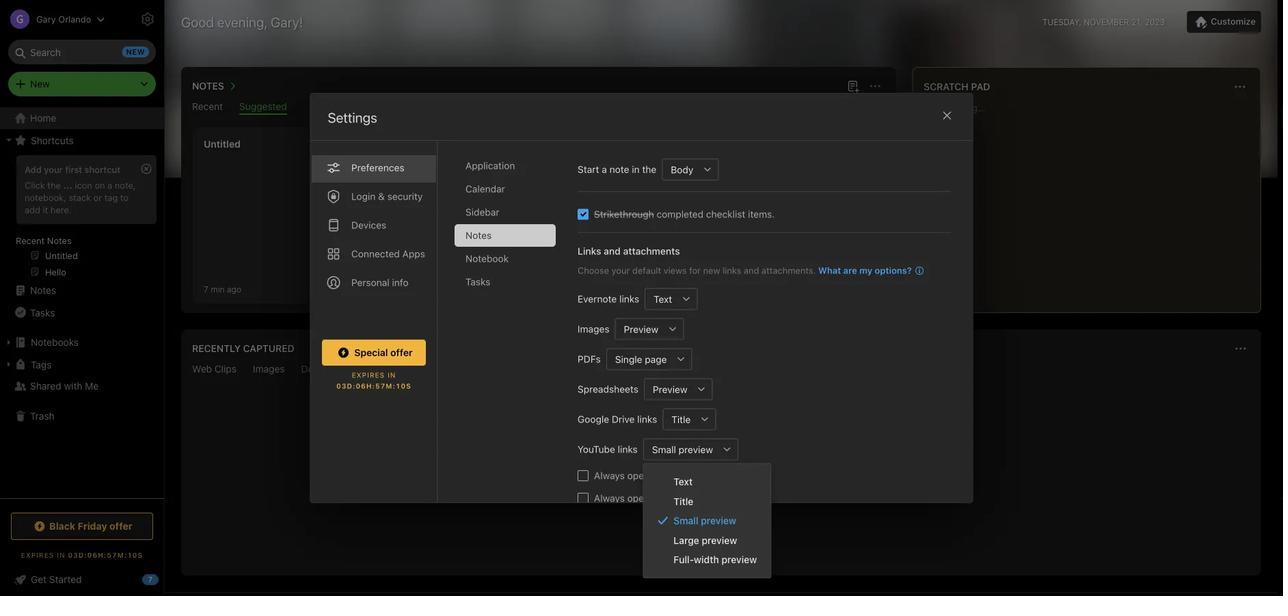 Task type: locate. For each thing, give the bounding box(es) containing it.
1 always from the top
[[594, 470, 624, 481]]

1 vertical spatial the
[[47, 180, 61, 190]]

what
[[818, 265, 841, 275]]

0 horizontal spatial in
[[57, 551, 65, 559]]

suggested
[[239, 101, 287, 112]]

new inside button
[[498, 226, 518, 239]]

None search field
[[18, 40, 146, 64]]

save
[[599, 480, 622, 493]]

text button
[[644, 288, 675, 310]]

0 vertical spatial expires
[[351, 371, 385, 379]]

0 vertical spatial images
[[577, 323, 609, 335]]

upgrade left save
[[540, 480, 584, 493]]

1 vertical spatial expires in 03d:06h:57m:10s
[[21, 551, 143, 559]]

small preview down title button
[[652, 444, 713, 455]]

tasks down notebook
[[465, 276, 490, 287]]

1 vertical spatial in
[[57, 551, 65, 559]]

notes up tasks button
[[30, 285, 56, 296]]

0 horizontal spatial the
[[47, 180, 61, 190]]

width
[[694, 554, 719, 565]]

captured
[[243, 343, 294, 354]]

1 vertical spatial note
[[521, 226, 542, 239]]

1 horizontal spatial expires
[[351, 371, 385, 379]]

black
[[49, 521, 75, 532]]

03d:06h:57m:10s down friday
[[68, 551, 143, 559]]

shared with me link
[[0, 375, 163, 397]]

0 vertical spatial 03d:06h:57m:10s
[[336, 382, 411, 390]]

text
[[653, 293, 672, 305], [674, 476, 693, 487]]

new right for
[[703, 265, 720, 275]]

1 horizontal spatial your
[[611, 265, 630, 275]]

0 vertical spatial upgrade
[[540, 480, 584, 493]]

expand tags image
[[3, 359, 14, 370]]

1 vertical spatial and
[[743, 265, 759, 275]]

a inside icon on a note, notebook, stack or tag to add it here.
[[107, 180, 112, 190]]

or
[[93, 192, 102, 202]]

add
[[25, 204, 40, 215]]

2 vertical spatial your
[[822, 480, 844, 493]]

1 horizontal spatial upgrade
[[711, 522, 750, 534]]

preview inside 'link'
[[702, 535, 737, 546]]

expires down special
[[351, 371, 385, 379]]

and
[[603, 245, 620, 257], [743, 265, 759, 275]]

Always open external applications checkbox
[[577, 493, 588, 504]]

preview up the files
[[678, 444, 713, 455]]

preview button for spreadsheets
[[644, 378, 691, 400]]

upgrade up large preview
[[711, 522, 750, 534]]

0 horizontal spatial expires in 03d:06h:57m:10s
[[21, 551, 143, 559]]

images down captured
[[253, 363, 285, 375]]

open
[[627, 470, 649, 481], [627, 493, 649, 504]]

0 vertical spatial recent
[[192, 101, 223, 112]]

1 vertical spatial small
[[674, 515, 698, 526]]

expires in 03d:06h:57m:10s down black friday offer popup button in the bottom of the page
[[21, 551, 143, 559]]

note for new
[[521, 226, 542, 239]]

the inside group
[[47, 180, 61, 190]]

new down sidebar tab
[[498, 226, 518, 239]]

1 vertical spatial 03d:06h:57m:10s
[[68, 551, 143, 559]]

1 horizontal spatial a
[[361, 153, 366, 165]]

external for files
[[652, 470, 687, 481]]

1 horizontal spatial 03d:06h:57m:10s
[[336, 382, 411, 390]]

1 horizontal spatial the
[[642, 164, 656, 175]]

tasks tab
[[454, 271, 555, 293]]

small preview inside dropdown list menu
[[674, 515, 736, 526]]

in for special
[[387, 371, 396, 379]]

0 horizontal spatial and
[[603, 245, 620, 257]]

expires down black
[[21, 551, 54, 559]]

0 horizontal spatial 03d:06h:57m:10s
[[68, 551, 143, 559]]

notebooks
[[31, 337, 79, 348]]

1 horizontal spatial offer
[[390, 347, 412, 358]]

the right in
[[642, 164, 656, 175]]

tab list containing web clips
[[184, 363, 1259, 377]]

0 horizontal spatial expires
[[21, 551, 54, 559]]

notes up recent tab
[[192, 80, 224, 92]]

images down evernote
[[577, 323, 609, 335]]

upgrade
[[540, 480, 584, 493], [711, 522, 750, 534]]

1 horizontal spatial in
[[387, 371, 396, 379]]

november
[[1084, 17, 1129, 27]]

tasks up notebooks
[[30, 307, 55, 318]]

1 horizontal spatial new
[[703, 265, 720, 275]]

0 horizontal spatial offer
[[109, 521, 133, 532]]

suggested tab
[[239, 101, 287, 115]]

notebook
[[465, 253, 508, 264]]

notes button
[[189, 78, 241, 94]]

by
[[710, 480, 722, 493]]

recent down the notes button
[[192, 101, 223, 112]]

note
[[609, 164, 629, 175], [521, 226, 542, 239]]

upgrade inside upgrade button
[[711, 522, 750, 534]]

web clips tab
[[192, 363, 236, 377]]

note inside button
[[521, 226, 542, 239]]

1 vertical spatial preview button
[[644, 378, 691, 400]]

0 vertical spatial title
[[671, 414, 690, 425]]

tree
[[0, 107, 164, 498]]

to right them at right
[[809, 480, 819, 493]]

body
[[670, 164, 693, 175]]

2 horizontal spatial to
[[809, 480, 819, 493]]

offer right friday
[[109, 521, 133, 532]]

settings
[[328, 109, 377, 125]]

0 vertical spatial always
[[594, 470, 624, 481]]

expires for special offer
[[351, 371, 385, 379]]

title up small preview button
[[671, 414, 690, 425]]

tasks button
[[0, 301, 163, 323]]

friday
[[78, 521, 107, 532]]

in
[[387, 371, 396, 379], [57, 551, 65, 559]]

click
[[25, 180, 45, 190]]

1 vertical spatial tasks
[[30, 307, 55, 318]]

good
[[181, 14, 214, 30]]

notes down here.
[[47, 235, 72, 245]]

single page
[[615, 354, 667, 365]]

0 horizontal spatial tasks
[[30, 307, 55, 318]]

calendar tab
[[454, 178, 555, 200]]

0 horizontal spatial a
[[107, 180, 112, 190]]

1 vertical spatial always
[[594, 493, 624, 504]]

0 horizontal spatial recent
[[16, 235, 45, 245]]

start a note in the
[[577, 164, 656, 175]]

icon on a note, notebook, stack or tag to add it here.
[[25, 180, 136, 215]]

0 vertical spatial note
[[609, 164, 629, 175]]

preview
[[624, 324, 658, 335], [652, 384, 687, 395]]

preview up single page
[[624, 324, 658, 335]]

and left attachments.
[[743, 265, 759, 275]]

options?
[[874, 265, 912, 275]]

0 horizontal spatial images
[[253, 363, 285, 375]]

notebook,
[[25, 192, 66, 202]]

always right always open external files "option"
[[594, 470, 624, 481]]

1 horizontal spatial note
[[609, 164, 629, 175]]

forwarding
[[725, 480, 778, 493]]

1 horizontal spatial expires in 03d:06h:57m:10s
[[336, 371, 411, 390]]

03d:06h:57m:10s for friday
[[68, 551, 143, 559]]

your up click the ...
[[44, 164, 63, 174]]

always right always open external applications checkbox
[[594, 493, 624, 504]]

default
[[632, 265, 661, 275]]

expand notebooks image
[[3, 337, 14, 348]]

1 vertical spatial recent
[[16, 235, 45, 245]]

login
[[351, 191, 375, 202]]

0 vertical spatial in
[[387, 371, 396, 379]]

external for applications
[[652, 493, 687, 504]]

&
[[378, 191, 384, 202]]

preferences
[[351, 162, 404, 173]]

1 vertical spatial title
[[674, 496, 693, 507]]

to inside icon on a note, notebook, stack or tag to add it here.
[[120, 192, 129, 202]]

preview button up title button
[[644, 378, 691, 400]]

attachments
[[623, 245, 680, 257]]

1 open from the top
[[627, 470, 649, 481]]

2023
[[1145, 17, 1165, 27]]

recent for recent
[[192, 101, 223, 112]]

1 vertical spatial images
[[253, 363, 285, 375]]

to down note,
[[120, 192, 129, 202]]

min
[[211, 284, 225, 294]]

and right links at the left of page
[[603, 245, 620, 257]]

1 vertical spatial open
[[627, 493, 649, 504]]

1 vertical spatial expires
[[21, 551, 54, 559]]

title
[[671, 414, 690, 425], [674, 496, 693, 507]]

open right save
[[627, 470, 649, 481]]

hello
[[330, 138, 353, 150]]

text down views
[[653, 293, 672, 305]]

offer up audio
[[390, 347, 412, 358]]

tab list
[[184, 101, 893, 115], [311, 141, 437, 502], [454, 154, 566, 502], [184, 363, 1259, 377]]

text up the always open external applications
[[674, 476, 693, 487]]

small preview
[[652, 444, 713, 455], [674, 515, 736, 526]]

1 vertical spatial external
[[652, 493, 687, 504]]

preview up full-width preview
[[702, 535, 737, 546]]

first
[[65, 164, 82, 174]]

1 horizontal spatial text
[[674, 476, 693, 487]]

external up the always open external applications
[[652, 470, 687, 481]]

0 vertical spatial small
[[652, 444, 676, 455]]

small up always open external files
[[652, 444, 676, 455]]

your inside group
[[44, 164, 63, 174]]

preview inside button
[[678, 444, 713, 455]]

small preview inside button
[[652, 444, 713, 455]]

icon
[[75, 180, 92, 190]]

1 vertical spatial preview
[[652, 384, 687, 395]]

shortcut
[[85, 164, 120, 174]]

devices
[[351, 219, 386, 231]]

0 vertical spatial text
[[653, 293, 672, 305]]

Always open external files checkbox
[[577, 470, 588, 481]]

1 vertical spatial text
[[674, 476, 693, 487]]

emails tab
[[410, 363, 438, 377]]

tuesday,
[[1043, 17, 1082, 27]]

completed
[[656, 209, 703, 220]]

2 open from the top
[[627, 493, 649, 504]]

preview inside 'choose default view option for spreadsheets' field
[[652, 384, 687, 395]]

upgrade for upgrade
[[711, 522, 750, 534]]

single
[[615, 354, 642, 365]]

1 horizontal spatial tasks
[[465, 276, 490, 287]]

notes down the sidebar
[[465, 230, 491, 241]]

preview button up single page button
[[615, 318, 662, 340]]

google drive links
[[577, 414, 657, 425]]

evernote links
[[577, 293, 639, 305]]

your right them at right
[[822, 480, 844, 493]]

1 horizontal spatial to
[[586, 480, 596, 493]]

recent down add
[[16, 235, 45, 245]]

a right on at top left
[[107, 180, 112, 190]]

tab list containing recent
[[184, 101, 893, 115]]

text inside button
[[653, 293, 672, 305]]

preview up large preview 'link'
[[701, 515, 736, 526]]

body button
[[662, 159, 697, 180]]

external down always open external files
[[652, 493, 687, 504]]

0 vertical spatial the
[[642, 164, 656, 175]]

0 horizontal spatial new
[[498, 226, 518, 239]]

title down emails
[[674, 496, 693, 507]]

0 vertical spatial preview button
[[615, 318, 662, 340]]

Search text field
[[18, 40, 146, 64]]

your down links and attachments
[[611, 265, 630, 275]]

preview inside field
[[624, 324, 658, 335]]

preview up title button
[[652, 384, 687, 395]]

on
[[95, 180, 105, 190]]

web clips
[[192, 363, 236, 375]]

1 vertical spatial your
[[611, 265, 630, 275]]

black friday offer
[[49, 521, 133, 532]]

recently captured
[[192, 343, 294, 354]]

in down black
[[57, 551, 65, 559]]

the
[[642, 164, 656, 175], [47, 180, 61, 190]]

03d:06h:57m:10s down audio tab at the left bottom of the page
[[336, 382, 411, 390]]

a right is
[[361, 153, 366, 165]]

preview right width
[[722, 554, 757, 565]]

with
[[64, 380, 82, 392]]

your
[[44, 164, 63, 174], [611, 265, 630, 275], [822, 480, 844, 493]]

to left save
[[586, 480, 596, 493]]

images
[[577, 323, 609, 335], [253, 363, 285, 375]]

note left in
[[609, 164, 629, 175]]

always for always open external files
[[594, 470, 624, 481]]

small preview up large preview
[[674, 515, 736, 526]]

it
[[43, 204, 48, 215]]

the left '...'
[[47, 180, 61, 190]]

1 external from the top
[[652, 470, 687, 481]]

0 vertical spatial preview
[[624, 324, 658, 335]]

a right start
[[601, 164, 607, 175]]

recent tab
[[192, 101, 223, 115]]

Start a new note in the body or title. field
[[662, 159, 718, 180]]

note down sidebar tab
[[521, 226, 542, 239]]

recent inside group
[[16, 235, 45, 245]]

large
[[674, 535, 699, 546]]

0 horizontal spatial note
[[521, 226, 542, 239]]

1 horizontal spatial recent
[[192, 101, 223, 112]]

documents
[[301, 363, 352, 375]]

expires in 03d:06h:57m:10s down special offer popup button
[[336, 371, 411, 390]]

0 vertical spatial tasks
[[465, 276, 490, 287]]

group
[[0, 151, 163, 285]]

small up large
[[674, 515, 698, 526]]

...
[[63, 180, 72, 190]]

2 horizontal spatial your
[[822, 480, 844, 493]]

0 horizontal spatial your
[[44, 164, 63, 174]]

1 horizontal spatial images
[[577, 323, 609, 335]]

1 horizontal spatial and
[[743, 265, 759, 275]]

2 always from the top
[[594, 493, 624, 504]]

what are my options?
[[818, 265, 912, 275]]

0 vertical spatial your
[[44, 164, 63, 174]]

stack
[[69, 192, 91, 202]]

0 horizontal spatial text
[[653, 293, 672, 305]]

1 vertical spatial small preview
[[674, 515, 736, 526]]

them
[[781, 480, 806, 493]]

good evening, gary!
[[181, 14, 303, 30]]

0 vertical spatial small preview
[[652, 444, 713, 455]]

0 vertical spatial open
[[627, 470, 649, 481]]

open down always open external files
[[627, 493, 649, 504]]

1 vertical spatial upgrade
[[711, 522, 750, 534]]

in down the special offer
[[387, 371, 396, 379]]

Choose default view option for Google Drive links field
[[662, 408, 716, 430]]

tab list containing application
[[454, 154, 566, 502]]

2 external from the top
[[652, 493, 687, 504]]

title inside title button
[[671, 414, 690, 425]]

recently
[[192, 343, 241, 354]]

small inside small preview button
[[652, 444, 676, 455]]

0 vertical spatial new
[[498, 226, 518, 239]]

audio tab
[[368, 363, 393, 377]]

customize button
[[1187, 11, 1261, 33]]

0 vertical spatial external
[[652, 470, 687, 481]]

0 horizontal spatial to
[[120, 192, 129, 202]]

0 horizontal spatial upgrade
[[540, 480, 584, 493]]

to for save
[[809, 480, 819, 493]]

to
[[120, 192, 129, 202], [586, 480, 596, 493], [809, 480, 819, 493]]

0 vertical spatial expires in 03d:06h:57m:10s
[[336, 371, 411, 390]]



Task type: describe. For each thing, give the bounding box(es) containing it.
special offer button
[[322, 340, 426, 366]]

for
[[689, 265, 700, 275]]

single page button
[[606, 348, 670, 370]]

close image
[[939, 107, 955, 124]]

ago
[[227, 284, 241, 294]]

Start writing… text field
[[924, 102, 1260, 301]]

expires in 03d:06h:57m:10s for black
[[21, 551, 143, 559]]

upgrade for upgrade to save important emails by forwarding them to your notebooks.
[[540, 480, 584, 493]]

open for always open external files
[[627, 470, 649, 481]]

always open external applications
[[594, 493, 743, 504]]

notebook tab
[[454, 247, 555, 270]]

tags
[[31, 359, 52, 370]]

tasks inside tasks tab
[[465, 276, 490, 287]]

always open external files
[[594, 470, 708, 481]]

large preview link
[[643, 530, 771, 550]]

files
[[690, 470, 708, 481]]

notebooks link
[[0, 332, 163, 353]]

tree containing home
[[0, 107, 164, 498]]

images tab
[[253, 363, 285, 377]]

title link
[[643, 492, 771, 511]]

links
[[577, 245, 601, 257]]

links right for
[[722, 265, 741, 275]]

large preview
[[674, 535, 737, 546]]

spreadsheets
[[577, 384, 638, 395]]

open for always open external applications
[[627, 493, 649, 504]]

clips
[[215, 363, 236, 375]]

links right the drive
[[637, 414, 657, 425]]

here.
[[50, 204, 72, 215]]

Choose default view option for YouTube links field
[[643, 439, 738, 460]]

recent for recent notes
[[16, 235, 45, 245]]

emails
[[676, 480, 707, 493]]

add
[[25, 164, 42, 174]]

Choose default view option for Spreadsheets field
[[644, 378, 712, 400]]

tab list containing preferences
[[311, 141, 437, 502]]

your for first
[[44, 164, 63, 174]]

calendar
[[465, 183, 505, 194]]

settings image
[[139, 11, 156, 27]]

0 vertical spatial and
[[603, 245, 620, 257]]

Choose default view option for PDFs field
[[606, 348, 692, 370]]

add your first shortcut
[[25, 164, 120, 174]]

applications
[[690, 493, 743, 504]]

Choose default view option for Images field
[[615, 318, 683, 340]]

nov 13
[[330, 284, 356, 294]]

preview for images
[[624, 324, 658, 335]]

2 horizontal spatial a
[[601, 164, 607, 175]]

home
[[30, 112, 56, 124]]

text link
[[643, 472, 771, 492]]

in for black
[[57, 551, 65, 559]]

nov
[[330, 284, 345, 294]]

preview for spreadsheets
[[652, 384, 687, 395]]

preview button for images
[[615, 318, 662, 340]]

trash link
[[0, 405, 163, 427]]

title inside title link
[[674, 496, 693, 507]]

login & security
[[351, 191, 422, 202]]

small preview button
[[643, 439, 716, 460]]

youtube links
[[577, 444, 637, 455]]

expires for black friday offer
[[21, 551, 54, 559]]

application tab
[[454, 154, 555, 177]]

note,
[[115, 180, 136, 190]]

links left "text" button
[[619, 293, 639, 305]]

new
[[30, 78, 50, 90]]

small inside small preview link
[[674, 515, 698, 526]]

scratch
[[924, 81, 969, 92]]

upgrade button
[[684, 518, 758, 540]]

connected
[[351, 248, 399, 259]]

a inside hello this is a test
[[361, 153, 366, 165]]

start
[[577, 164, 599, 175]]

tasks inside tasks button
[[30, 307, 55, 318]]

connected apps
[[351, 248, 425, 259]]

notes inside button
[[192, 80, 224, 92]]

shortcuts
[[31, 135, 74, 146]]

strikethrough completed checklist items.
[[594, 209, 774, 220]]

1 vertical spatial new
[[703, 265, 720, 275]]

apps
[[402, 248, 425, 259]]

special offer
[[354, 347, 412, 358]]

text inside dropdown list menu
[[674, 476, 693, 487]]

shared
[[30, 380, 61, 392]]

my
[[859, 265, 872, 275]]

application
[[465, 160, 515, 171]]

me
[[85, 380, 99, 392]]

full-width preview
[[674, 554, 757, 565]]

attachments.
[[761, 265, 816, 275]]

full-
[[674, 554, 694, 565]]

dropdown list menu
[[643, 472, 771, 569]]

to for a
[[120, 192, 129, 202]]

Choose default view option for Evernote links field
[[644, 288, 697, 310]]

note for a
[[609, 164, 629, 175]]

sidebar
[[465, 206, 499, 218]]

notes tab
[[454, 224, 555, 247]]

tuesday, november 21, 2023
[[1043, 17, 1165, 27]]

always for always open external applications
[[594, 493, 624, 504]]

expires in 03d:06h:57m:10s for special
[[336, 371, 411, 390]]

click the ...
[[25, 180, 72, 190]]

links and attachments
[[577, 245, 680, 257]]

choose your default views for new links and attachments.
[[577, 265, 816, 275]]

in
[[632, 164, 639, 175]]

special
[[354, 347, 388, 358]]

small preview link
[[643, 511, 771, 530]]

7 min ago
[[204, 284, 241, 294]]

notes inside group
[[47, 235, 72, 245]]

home link
[[0, 107, 164, 129]]

evernote
[[577, 293, 617, 305]]

your for default
[[611, 265, 630, 275]]

links down the drive
[[617, 444, 637, 455]]

important
[[625, 480, 673, 493]]

21,
[[1132, 17, 1143, 27]]

youtube
[[577, 444, 615, 455]]

sidebar tab
[[454, 201, 555, 224]]

scratch pad
[[924, 81, 990, 92]]

Select898 checkbox
[[577, 209, 588, 220]]

1 vertical spatial offer
[[109, 521, 133, 532]]

0 vertical spatial offer
[[390, 347, 412, 358]]

documents tab
[[301, 363, 352, 377]]

notes inside tab
[[465, 230, 491, 241]]

create new note
[[465, 226, 542, 239]]

13
[[347, 284, 356, 294]]

03d:06h:57m:10s for offer
[[336, 382, 411, 390]]

images inside tab list
[[253, 363, 285, 375]]

upgrade to save important emails by forwarding them to your notebooks.
[[540, 480, 902, 493]]

recently captured button
[[189, 340, 294, 357]]

shared with me
[[30, 380, 99, 392]]

tag
[[104, 192, 118, 202]]

group containing add your first shortcut
[[0, 151, 163, 285]]



Task type: vqa. For each thing, say whether or not it's contained in the screenshot.


